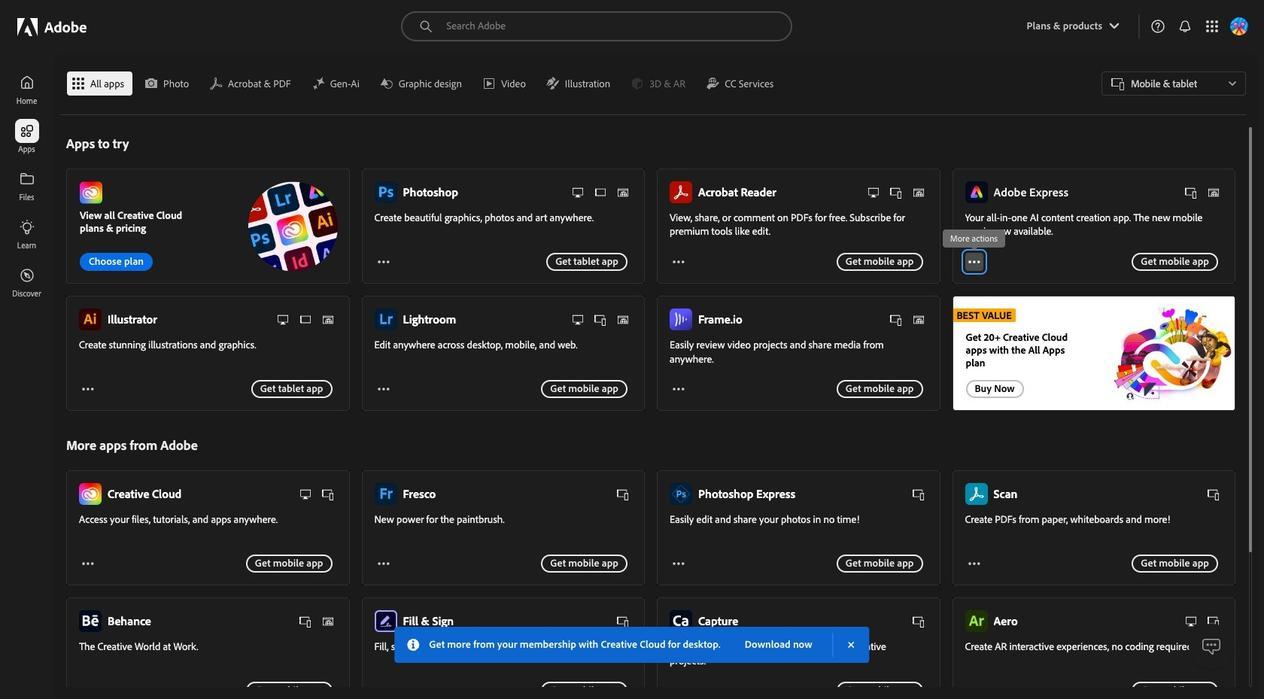 Task type: describe. For each thing, give the bounding box(es) containing it.
apps to try region
[[60, 127, 1242, 411]]

more apps from adobe region
[[60, 429, 1242, 699]]

adobe, inc. image
[[17, 15, 87, 39]]



Task type: locate. For each thing, give the bounding box(es) containing it.
Search Adobe search field
[[401, 11, 793, 41]]

None radio
[[204, 71, 306, 96], [306, 71, 375, 96], [375, 71, 477, 96], [541, 71, 626, 96], [626, 71, 701, 96], [701, 71, 789, 96], [204, 71, 306, 96], [306, 71, 375, 96], [375, 71, 477, 96], [541, 71, 626, 96], [626, 71, 701, 96], [701, 71, 789, 96]]

None radio
[[66, 71, 139, 96], [139, 71, 204, 96], [477, 71, 541, 96], [66, 71, 139, 96], [139, 71, 204, 96], [477, 71, 541, 96]]

tooltip
[[943, 230, 1005, 254]]

heading
[[403, 185, 458, 199], [698, 185, 776, 199], [108, 312, 157, 327], [403, 312, 456, 327], [698, 312, 743, 327], [108, 487, 182, 501], [403, 487, 436, 501], [698, 487, 795, 501], [994, 487, 1018, 501], [108, 614, 151, 628], [403, 614, 454, 628], [698, 614, 738, 628], [994, 614, 1018, 628]]

option group
[[66, 71, 789, 96]]

alert
[[395, 627, 870, 663]]



Task type: vqa. For each thing, say whether or not it's contained in the screenshot.
to
no



